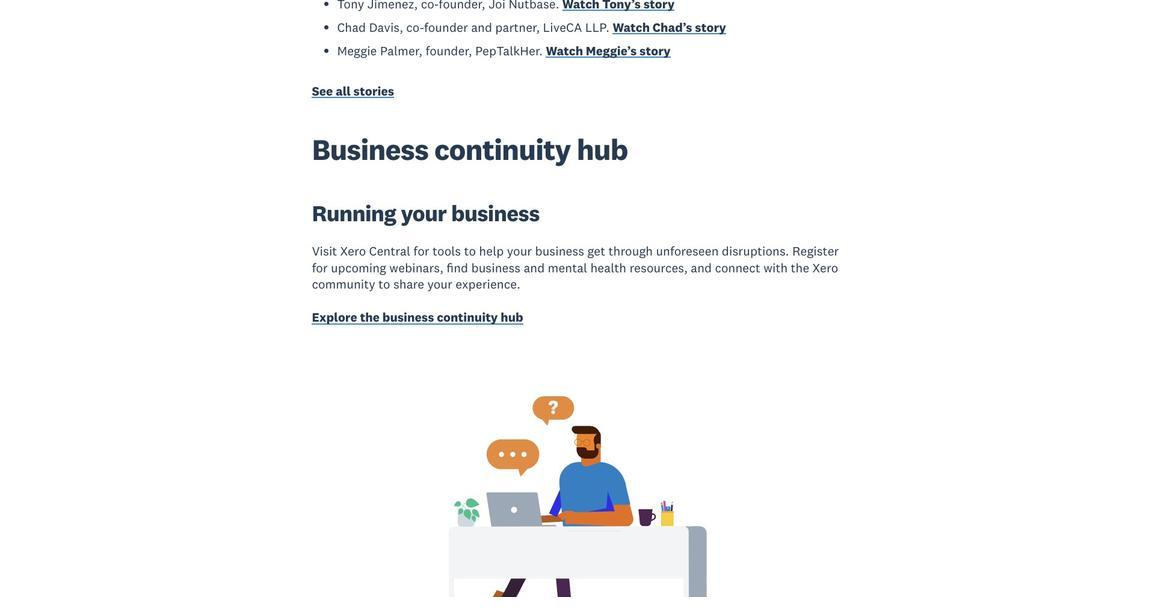 Task type: vqa. For each thing, say whether or not it's contained in the screenshot.
explore
yes



Task type: locate. For each thing, give the bounding box(es) containing it.
1 horizontal spatial xero
[[813, 260, 838, 276]]

running
[[312, 199, 396, 227]]

the right explore
[[360, 309, 380, 326]]

all
[[336, 83, 351, 99]]

1 vertical spatial watch
[[546, 43, 583, 59]]

visit
[[312, 243, 337, 260]]

watch
[[613, 19, 650, 35], [546, 43, 583, 59]]

share
[[393, 276, 424, 292]]

1 horizontal spatial to
[[464, 243, 476, 260]]

help
[[479, 243, 504, 260]]

chad
[[337, 19, 366, 35]]

for up webinars,
[[414, 243, 429, 260]]

resources,
[[630, 260, 688, 276]]

business
[[312, 131, 428, 168]]

partner,
[[495, 19, 540, 35]]

get
[[587, 243, 605, 260]]

hub
[[577, 131, 628, 168], [501, 309, 523, 326]]

xero up upcoming
[[340, 243, 366, 260]]

business
[[451, 199, 540, 227], [535, 243, 584, 260], [471, 260, 520, 276], [382, 309, 434, 326]]

the
[[791, 260, 809, 276], [360, 309, 380, 326]]

0 horizontal spatial the
[[360, 309, 380, 326]]

and up 'meggie palmer, founder, peptalkher. watch meggie's story'
[[471, 19, 492, 35]]

story right "chad's"
[[695, 19, 726, 35]]

and
[[471, 19, 492, 35], [524, 260, 545, 276], [691, 260, 712, 276]]

for down visit
[[312, 260, 328, 276]]

story
[[695, 19, 726, 35], [640, 43, 671, 59]]

xero down register at the right top of the page
[[813, 260, 838, 276]]

story down watch chad's story link
[[640, 43, 671, 59]]

to
[[464, 243, 476, 260], [378, 276, 390, 292]]

0 horizontal spatial story
[[640, 43, 671, 59]]

register
[[792, 243, 839, 260]]

the inside visit xero central for tools to help your business get through unforeseen disruptions. register for upcoming webinars, find business and mental health resources, and connect with the xero community to share your experience.
[[791, 260, 809, 276]]

a small business owner visits the xero's business continuity hub from their laptop for tips. image
[[219, 385, 936, 597], [219, 385, 936, 597]]

0 vertical spatial hub
[[577, 131, 628, 168]]

1 horizontal spatial the
[[791, 260, 809, 276]]

for
[[414, 243, 429, 260], [312, 260, 328, 276]]

watch down the 'liveca'
[[546, 43, 583, 59]]

to up find
[[464, 243, 476, 260]]

founder,
[[426, 43, 472, 59]]

your down find
[[427, 276, 452, 292]]

unforeseen
[[656, 243, 719, 260]]

xero
[[340, 243, 366, 260], [813, 260, 838, 276]]

central
[[369, 243, 410, 260]]

1 horizontal spatial hub
[[577, 131, 628, 168]]

continuity
[[434, 131, 571, 168], [437, 309, 498, 326]]

0 horizontal spatial for
[[312, 260, 328, 276]]

your up tools
[[401, 199, 447, 227]]

and left mental
[[524, 260, 545, 276]]

0 horizontal spatial to
[[378, 276, 390, 292]]

find
[[447, 260, 468, 276]]

watch meggie's story link
[[546, 43, 671, 62]]

watch up meggie's at the right top of page
[[613, 19, 650, 35]]

0 vertical spatial watch
[[613, 19, 650, 35]]

1 vertical spatial your
[[507, 243, 532, 260]]

1 vertical spatial hub
[[501, 309, 523, 326]]

watch chad's story link
[[613, 19, 726, 38]]

0 horizontal spatial and
[[471, 19, 492, 35]]

your right help
[[507, 243, 532, 260]]

meggie
[[337, 43, 377, 59]]

davis,
[[369, 19, 403, 35]]

1 vertical spatial to
[[378, 276, 390, 292]]

1 vertical spatial continuity
[[437, 309, 498, 326]]

1 vertical spatial the
[[360, 309, 380, 326]]

to left share
[[378, 276, 390, 292]]

continuity inside explore the business continuity hub link
[[437, 309, 498, 326]]

chad davis, co-founder and partner, liveca llp. watch chad's story
[[337, 19, 726, 35]]

0 horizontal spatial watch
[[546, 43, 583, 59]]

your
[[401, 199, 447, 227], [507, 243, 532, 260], [427, 276, 452, 292]]

the down register at the right top of the page
[[791, 260, 809, 276]]

see all stories link
[[312, 83, 394, 102]]

1 vertical spatial story
[[640, 43, 671, 59]]

explore the business continuity hub link
[[312, 309, 523, 328]]

0 vertical spatial the
[[791, 260, 809, 276]]

1 horizontal spatial watch
[[613, 19, 650, 35]]

1 horizontal spatial story
[[695, 19, 726, 35]]

0 horizontal spatial hub
[[501, 309, 523, 326]]

business down help
[[471, 260, 520, 276]]

and down 'unforeseen'
[[691, 260, 712, 276]]

0 vertical spatial to
[[464, 243, 476, 260]]



Task type: describe. For each thing, give the bounding box(es) containing it.
health
[[590, 260, 626, 276]]

meggie palmer, founder, peptalkher. watch meggie's story
[[337, 43, 671, 59]]

see
[[312, 83, 333, 99]]

mental
[[548, 260, 587, 276]]

explore the business continuity hub
[[312, 309, 523, 326]]

business up help
[[451, 199, 540, 227]]

1 horizontal spatial and
[[524, 260, 545, 276]]

visit xero central for tools to help your business get through unforeseen disruptions. register for upcoming webinars, find business and mental health resources, and connect with the xero community to share your experience.
[[312, 243, 839, 292]]

palmer,
[[380, 43, 422, 59]]

see all stories
[[312, 83, 394, 99]]

experience.
[[456, 276, 520, 292]]

meggie's
[[586, 43, 637, 59]]

through
[[609, 243, 653, 260]]

business continuity hub
[[312, 131, 628, 168]]

1 horizontal spatial for
[[414, 243, 429, 260]]

disruptions.
[[722, 243, 789, 260]]

connect
[[715, 260, 760, 276]]

2 horizontal spatial and
[[691, 260, 712, 276]]

business up mental
[[535, 243, 584, 260]]

liveca
[[543, 19, 582, 35]]

founder
[[424, 19, 468, 35]]

chad's
[[653, 19, 692, 35]]

running your business
[[312, 199, 540, 227]]

llp.
[[585, 19, 610, 35]]

webinars,
[[389, 260, 443, 276]]

stories
[[353, 83, 394, 99]]

0 vertical spatial your
[[401, 199, 447, 227]]

0 vertical spatial continuity
[[434, 131, 571, 168]]

2 vertical spatial your
[[427, 276, 452, 292]]

tools
[[432, 243, 461, 260]]

upcoming
[[331, 260, 386, 276]]

0 vertical spatial story
[[695, 19, 726, 35]]

peptalkher.
[[475, 43, 543, 59]]

community
[[312, 276, 375, 292]]

with
[[764, 260, 788, 276]]

business down share
[[382, 309, 434, 326]]

0 horizontal spatial xero
[[340, 243, 366, 260]]

co-
[[406, 19, 424, 35]]

explore
[[312, 309, 357, 326]]



